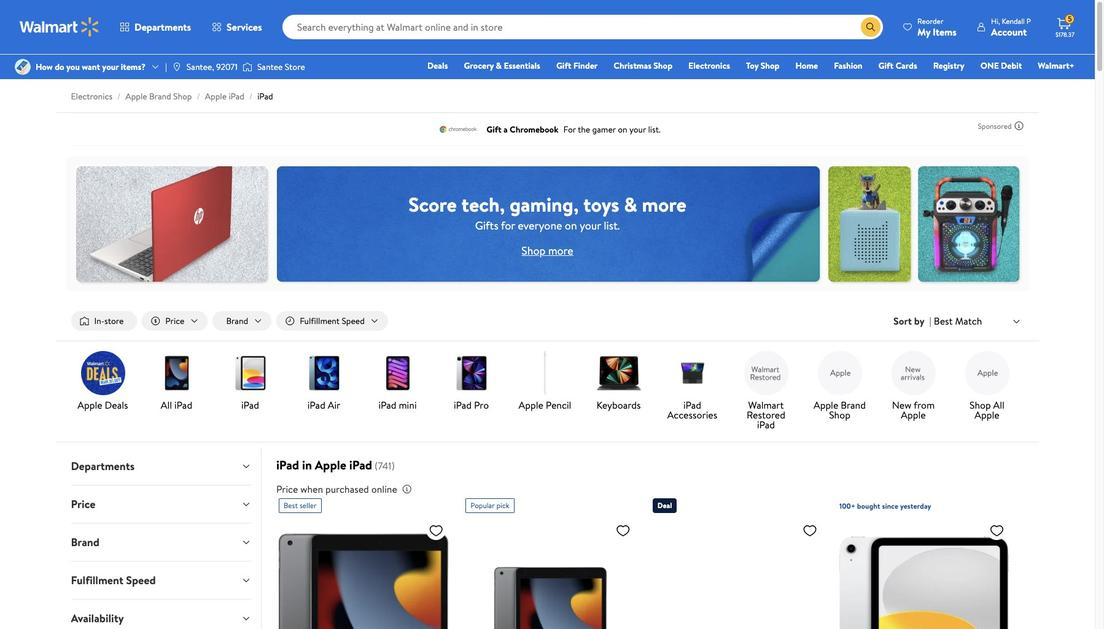 Task type: locate. For each thing, give the bounding box(es) containing it.
brand
[[149, 90, 171, 103], [226, 315, 248, 327], [841, 399, 866, 412], [71, 535, 99, 550]]

speed inside sort and filter section element
[[342, 315, 365, 327]]

electronics down want
[[71, 90, 112, 103]]

fulfillment
[[300, 315, 340, 327], [71, 573, 123, 588]]

popular
[[471, 501, 495, 511]]

1 vertical spatial speed
[[126, 573, 156, 588]]

ipad left mini
[[379, 399, 396, 412]]

sponsored
[[978, 121, 1012, 131]]

fulfillment up ipad air "image"
[[300, 315, 340, 327]]

1 vertical spatial departments
[[71, 459, 135, 474]]

| up electronics / apple brand shop / apple ipad / ipad
[[165, 61, 167, 73]]

new
[[892, 399, 912, 412]]

0 vertical spatial |
[[165, 61, 167, 73]]

ipad pro
[[454, 399, 489, 412]]

more right list.
[[642, 191, 687, 218]]

2 horizontal spatial /
[[249, 90, 253, 103]]

electronics left toy
[[689, 60, 730, 72]]

registry link
[[928, 59, 970, 72]]

best right "by"
[[934, 314, 953, 328]]

gift finder
[[556, 60, 598, 72]]

1 vertical spatial fulfillment
[[71, 573, 123, 588]]

ipad down walmart
[[757, 418, 775, 432]]

price button down departments tab
[[61, 486, 261, 523]]

best inside dropdown button
[[934, 314, 953, 328]]

1 horizontal spatial &
[[624, 191, 637, 218]]

electronics link left toy
[[683, 59, 736, 72]]

ipad left pro
[[454, 399, 472, 412]]

departments button up price tab
[[61, 448, 261, 485]]

apple left pencil
[[519, 399, 543, 412]]

1 vertical spatial fulfillment speed
[[71, 573, 156, 588]]

apple brand shop image
[[818, 351, 862, 396]]

speed up ipad air "image"
[[342, 315, 365, 327]]

list.
[[604, 218, 620, 233]]

fulfillment speed button
[[276, 311, 388, 331], [61, 562, 261, 599]]

1 horizontal spatial apple brand shop link
[[808, 351, 872, 423]]

best for best match
[[934, 314, 953, 328]]

1 horizontal spatial /
[[197, 90, 200, 103]]

shop more
[[522, 243, 573, 258]]

departments
[[135, 20, 191, 34], [71, 459, 135, 474]]

100+
[[840, 501, 856, 512]]

your right on
[[580, 218, 601, 233]]

1 vertical spatial price button
[[61, 486, 261, 523]]

mini
[[399, 399, 417, 412]]

&
[[496, 60, 502, 72], [624, 191, 637, 218]]

apple inside new from apple
[[901, 408, 926, 422]]

1 vertical spatial electronics link
[[71, 90, 112, 103]]

2 vertical spatial price
[[71, 497, 95, 512]]

all down all ipad image
[[161, 399, 172, 412]]

1 vertical spatial electronics
[[71, 90, 112, 103]]

shop
[[654, 60, 673, 72], [761, 60, 780, 72], [173, 90, 192, 103], [522, 243, 546, 258], [970, 399, 991, 412], [829, 408, 851, 422]]

ipad accessories image
[[670, 351, 715, 396]]

electronics link down want
[[71, 90, 112, 103]]

fulfillment speed up availability
[[71, 573, 156, 588]]

ipad down ipad accessories image
[[684, 399, 701, 412]]

 image left 'santee,'
[[172, 62, 182, 72]]

walmart restored ipad
[[747, 399, 786, 432]]

gift cards link
[[873, 59, 923, 72]]

0 horizontal spatial fulfillment speed button
[[61, 562, 261, 599]]

0 horizontal spatial price
[[71, 497, 95, 512]]

1 horizontal spatial more
[[642, 191, 687, 218]]

keyboards link
[[587, 351, 651, 413]]

shop down 'santee,'
[[173, 90, 192, 103]]

2 gift from the left
[[879, 60, 894, 72]]

fashion
[[834, 60, 863, 72]]

brand button up ipad image
[[213, 311, 272, 331]]

your right want
[[102, 61, 119, 73]]

ipad air
[[308, 399, 340, 412]]

0 vertical spatial deals
[[427, 60, 448, 72]]

best left seller
[[284, 501, 298, 511]]

apple down shop all apple image
[[975, 408, 1000, 422]]

3 / from the left
[[249, 90, 253, 103]]

shop down shop all apple image
[[970, 399, 991, 412]]

ipad
[[229, 90, 244, 103], [257, 90, 273, 103], [174, 399, 192, 412], [241, 399, 259, 412], [308, 399, 325, 412], [379, 399, 396, 412], [454, 399, 472, 412], [684, 399, 701, 412], [757, 418, 775, 432], [276, 457, 299, 474], [349, 457, 372, 474]]

0 vertical spatial speed
[[342, 315, 365, 327]]

ipad inside ipad pro link
[[454, 399, 472, 412]]

0 vertical spatial fulfillment
[[300, 315, 340, 327]]

1 vertical spatial more
[[548, 243, 573, 258]]

apple deals
[[78, 399, 128, 412]]

(741)
[[375, 459, 395, 473]]

fulfillment speed button inside sort and filter section element
[[276, 311, 388, 331]]

1 vertical spatial fulfillment speed button
[[61, 562, 261, 599]]

add to favorites list, restored apple ipad 9th gen 64gb space gray wi-fi mk2k3ll/a (refurbished) image
[[429, 523, 444, 539]]

electronics
[[689, 60, 730, 72], [71, 90, 112, 103]]

walmart+ link
[[1033, 59, 1080, 72]]

price inside sort and filter section element
[[165, 315, 185, 327]]

1 horizontal spatial  image
[[172, 62, 182, 72]]

electronics for electronics
[[689, 60, 730, 72]]

0 horizontal spatial gift
[[556, 60, 571, 72]]

toy shop link
[[741, 59, 785, 72]]

0 vertical spatial fulfillment speed
[[300, 315, 365, 327]]

apple down 'items?'
[[126, 90, 147, 103]]

how do you want your items?
[[36, 61, 146, 73]]

0 horizontal spatial deals
[[105, 399, 128, 412]]

1 horizontal spatial |
[[930, 314, 932, 328]]

apple down the apple deals image
[[78, 399, 102, 412]]

& right grocery
[[496, 60, 502, 72]]

speed inside 'tab'
[[126, 573, 156, 588]]

fulfillment speed up ipad air "image"
[[300, 315, 365, 327]]

0 vertical spatial electronics
[[689, 60, 730, 72]]

1 horizontal spatial all
[[994, 399, 1005, 412]]

1 all from the left
[[161, 399, 172, 412]]

ipad down 92071 on the left
[[229, 90, 244, 103]]

departments button up 'items?'
[[109, 12, 202, 42]]

0 horizontal spatial  image
[[15, 59, 31, 75]]

account
[[991, 25, 1027, 38]]

0 vertical spatial apple brand shop link
[[126, 90, 192, 103]]

reorder
[[918, 16, 944, 26]]

2 horizontal spatial  image
[[243, 61, 252, 73]]

Walmart Site-Wide search field
[[282, 15, 883, 39]]

departments up 'items?'
[[135, 20, 191, 34]]

one
[[981, 60, 999, 72]]

brand button
[[213, 311, 272, 331], [61, 524, 261, 561]]

0 horizontal spatial speed
[[126, 573, 156, 588]]

0 vertical spatial departments button
[[109, 12, 202, 42]]

shop inside shop all apple
[[970, 399, 991, 412]]

price button up all ipad image
[[142, 311, 208, 331]]

walmart+
[[1038, 60, 1075, 72]]

shop down everyone
[[522, 243, 546, 258]]

1 vertical spatial best
[[284, 501, 298, 511]]

1 vertical spatial brand button
[[61, 524, 261, 561]]

availability tab
[[61, 600, 261, 630]]

1 horizontal spatial fulfillment speed
[[300, 315, 365, 327]]

fulfillment inside sort and filter section element
[[300, 315, 340, 327]]

fashion link
[[829, 59, 868, 72]]

all
[[161, 399, 172, 412], [994, 399, 1005, 412]]

since
[[882, 501, 899, 512]]

grocery
[[464, 60, 494, 72]]

shop all apple link
[[955, 351, 1019, 423]]

more
[[642, 191, 687, 218], [548, 243, 573, 258]]

items
[[933, 25, 957, 38]]

popular pick
[[471, 501, 510, 511]]

1 horizontal spatial fulfillment
[[300, 315, 340, 327]]

0 horizontal spatial fulfillment speed
[[71, 573, 156, 588]]

apple down apple brand shop image
[[814, 399, 839, 412]]

score tech, gaming, toys and more. shop now. image
[[66, 157, 1029, 292]]

brand button up fulfillment speed 'tab'
[[61, 524, 261, 561]]

2 all from the left
[[994, 399, 1005, 412]]

online
[[371, 483, 397, 496]]

1 horizontal spatial gift
[[879, 60, 894, 72]]

gifts
[[475, 218, 499, 233]]

want
[[82, 61, 100, 73]]

fulfillment speed button up availability tab
[[61, 562, 261, 599]]

0 vertical spatial more
[[642, 191, 687, 218]]

/ left apple ipad link
[[197, 90, 200, 103]]

0 vertical spatial price
[[165, 315, 185, 327]]

1 horizontal spatial speed
[[342, 315, 365, 327]]

availability
[[71, 611, 124, 627]]

ipad pro link
[[439, 351, 503, 413]]

add to favorites list, 2021 apple 10.2-inch ipad (wi-fi, 256gb) - space gray image
[[803, 523, 818, 539]]

2022 apple 10.9-inch ipad wi-fi 64gb - silver (10th generation) image
[[840, 518, 1009, 630]]

1 vertical spatial price
[[276, 483, 298, 496]]

1 horizontal spatial fulfillment speed button
[[276, 311, 388, 331]]

deals left grocery
[[427, 60, 448, 72]]

 image
[[15, 59, 31, 75], [243, 61, 252, 73], [172, 62, 182, 72]]

1 horizontal spatial best
[[934, 314, 953, 328]]

0 horizontal spatial more
[[548, 243, 573, 258]]

0 vertical spatial fulfillment speed button
[[276, 311, 388, 331]]

0 horizontal spatial &
[[496, 60, 502, 72]]

0 horizontal spatial /
[[117, 90, 121, 103]]

| inside sort and filter section element
[[930, 314, 932, 328]]

speed up availability dropdown button
[[126, 573, 156, 588]]

in-
[[94, 315, 104, 327]]

departments tab
[[61, 448, 261, 485]]

departments down the apple deals
[[71, 459, 135, 474]]

in-store button
[[71, 311, 137, 331]]

fulfillment speed button up ipad air "image"
[[276, 311, 388, 331]]

0 horizontal spatial all
[[161, 399, 172, 412]]

 image right 92071 on the left
[[243, 61, 252, 73]]

fulfillment up availability
[[71, 573, 123, 588]]

bought
[[857, 501, 880, 512]]

ipad inside "ipad air" 'link'
[[308, 399, 325, 412]]

how
[[36, 61, 53, 73]]

more down on
[[548, 243, 573, 258]]

ipad mini
[[379, 399, 417, 412]]

apple inside "link"
[[78, 399, 102, 412]]

apple pencil
[[519, 399, 571, 412]]

ipad mini link
[[366, 351, 430, 413]]

& inside score tech, gaming, toys & more gifts for everyone on your list.
[[624, 191, 637, 218]]

price button
[[142, 311, 208, 331], [61, 486, 261, 523]]

ipad link
[[257, 90, 273, 103], [218, 351, 282, 413]]

apple inside shop all apple
[[975, 408, 1000, 422]]

1 horizontal spatial electronics
[[689, 60, 730, 72]]

gift left cards
[[879, 60, 894, 72]]

grocery & essentials
[[464, 60, 540, 72]]

from
[[914, 399, 935, 412]]

do
[[55, 61, 64, 73]]

1 horizontal spatial your
[[580, 218, 601, 233]]

1 vertical spatial &
[[624, 191, 637, 218]]

keyboards
[[597, 399, 641, 412]]

shop down apple brand shop image
[[829, 408, 851, 422]]

walmart restored ipad link
[[734, 351, 798, 432]]

| right "by"
[[930, 314, 932, 328]]

all ipad link
[[145, 351, 209, 413]]

santee,
[[187, 61, 214, 73]]

& right list.
[[624, 191, 637, 218]]

 image left how
[[15, 59, 31, 75]]

1 gift from the left
[[556, 60, 571, 72]]

ipad down all ipad image
[[174, 399, 192, 412]]

|
[[165, 61, 167, 73], [930, 314, 932, 328]]

debit
[[1001, 60, 1022, 72]]

fulfillment inside 'tab'
[[71, 573, 123, 588]]

100+ bought since yesterday
[[840, 501, 931, 512]]

0 horizontal spatial electronics
[[71, 90, 112, 103]]

apple down new from apple image
[[901, 408, 926, 422]]

by
[[914, 314, 925, 328]]

deals down the apple deals image
[[105, 399, 128, 412]]

 image for santee, 92071
[[172, 62, 182, 72]]

all down shop all apple image
[[994, 399, 1005, 412]]

/ right apple ipad link
[[249, 90, 253, 103]]

0 horizontal spatial |
[[165, 61, 167, 73]]

fulfillment speed inside sort and filter section element
[[300, 315, 365, 327]]

ipad down santee
[[257, 90, 273, 103]]

5 $178.37
[[1056, 14, 1075, 39]]

ipad left air
[[308, 399, 325, 412]]

/ down how do you want your items?
[[117, 90, 121, 103]]

reorder my items
[[918, 16, 957, 38]]

0 vertical spatial your
[[102, 61, 119, 73]]

all ipad image
[[154, 351, 199, 396]]

0 horizontal spatial best
[[284, 501, 298, 511]]

gift left finder at the right top of the page
[[556, 60, 571, 72]]

0 horizontal spatial apple brand shop link
[[126, 90, 192, 103]]

pick
[[497, 501, 510, 511]]

my
[[918, 25, 931, 38]]

2021 apple 10.2-inch ipad wi-fi 64gb - space gray (9th generation) image
[[466, 518, 635, 630]]

1 vertical spatial your
[[580, 218, 601, 233]]

gift for gift cards
[[879, 60, 894, 72]]

1 horizontal spatial price
[[165, 315, 185, 327]]

essentials
[[504, 60, 540, 72]]

store
[[104, 315, 124, 327]]

1 vertical spatial |
[[930, 314, 932, 328]]

/
[[117, 90, 121, 103], [197, 90, 200, 103], [249, 90, 253, 103]]

0 vertical spatial best
[[934, 314, 953, 328]]

legal information image
[[402, 485, 412, 494]]

match
[[955, 314, 982, 328]]

1 vertical spatial ipad link
[[218, 351, 282, 413]]

score
[[409, 191, 457, 218]]

1 vertical spatial deals
[[105, 399, 128, 412]]

0 horizontal spatial fulfillment
[[71, 573, 123, 588]]

0 horizontal spatial your
[[102, 61, 119, 73]]

0 vertical spatial electronics link
[[683, 59, 736, 72]]

new from apple image
[[891, 351, 936, 396]]

0 horizontal spatial electronics link
[[71, 90, 112, 103]]

departments button
[[109, 12, 202, 42], [61, 448, 261, 485]]



Task type: vqa. For each thing, say whether or not it's contained in the screenshot.
"gift" in the Gift Finder link
yes



Task type: describe. For each thing, give the bounding box(es) containing it.
shop inside apple brand shop
[[829, 408, 851, 422]]

departments inside tab
[[71, 459, 135, 474]]

0 vertical spatial &
[[496, 60, 502, 72]]

gift finder link
[[551, 59, 603, 72]]

deal
[[658, 501, 672, 511]]

apple deals image
[[81, 351, 125, 396]]

apple down santee, 92071 at the top of the page
[[205, 90, 227, 103]]

new from apple link
[[882, 351, 946, 423]]

home link
[[790, 59, 824, 72]]

 image for how do you want your items?
[[15, 59, 31, 75]]

ipad mini image
[[376, 351, 420, 396]]

santee
[[257, 61, 283, 73]]

brand inside "tab"
[[71, 535, 99, 550]]

all inside shop all apple
[[994, 399, 1005, 412]]

score tech, gaming, toys & more gifts for everyone on your list.
[[409, 191, 687, 233]]

your inside score tech, gaming, toys & more gifts for everyone on your list.
[[580, 218, 601, 233]]

deals inside "link"
[[105, 399, 128, 412]]

ipad pro image
[[449, 351, 493, 396]]

apple right in
[[315, 457, 346, 474]]

on
[[565, 218, 577, 233]]

ipad image
[[228, 351, 272, 396]]

santee store
[[257, 61, 305, 73]]

 image for santee store
[[243, 61, 252, 73]]

availability button
[[61, 600, 261, 630]]

ipad in apple ipad (741)
[[276, 457, 395, 474]]

fulfillment speed tab
[[61, 562, 261, 599]]

tech,
[[462, 191, 505, 218]]

restored
[[747, 408, 786, 422]]

restored apple ipad 9th gen 64gb space gray wi-fi mk2k3ll/a (refurbished) image
[[279, 518, 449, 630]]

sort by |
[[894, 314, 932, 328]]

sort and filter section element
[[56, 302, 1039, 341]]

1 vertical spatial apple brand shop link
[[808, 351, 872, 423]]

best seller
[[284, 501, 317, 511]]

apple brand shop
[[814, 399, 866, 422]]

shop all apple
[[970, 399, 1005, 422]]

santee, 92071
[[187, 61, 238, 73]]

items?
[[121, 61, 146, 73]]

0 vertical spatial price button
[[142, 311, 208, 331]]

services button
[[202, 12, 272, 42]]

price tab
[[61, 486, 261, 523]]

clear search field text image
[[846, 22, 856, 32]]

1 vertical spatial departments button
[[61, 448, 261, 485]]

1 horizontal spatial electronics link
[[683, 59, 736, 72]]

cards
[[896, 60, 917, 72]]

0 vertical spatial brand button
[[213, 311, 272, 331]]

ipad air link
[[292, 351, 356, 413]]

2 horizontal spatial price
[[276, 483, 298, 496]]

store
[[285, 61, 305, 73]]

search icon image
[[866, 22, 876, 32]]

ipad left in
[[276, 457, 299, 474]]

1 horizontal spatial deals
[[427, 60, 448, 72]]

price when purchased online
[[276, 483, 397, 496]]

kendall
[[1002, 16, 1025, 26]]

ipad inside the ipad mini link
[[379, 399, 396, 412]]

toy shop
[[746, 60, 780, 72]]

shop more link
[[522, 243, 573, 258]]

gaming,
[[510, 191, 579, 218]]

Search search field
[[282, 15, 883, 39]]

all inside "link"
[[161, 399, 172, 412]]

in
[[302, 457, 312, 474]]

for
[[501, 218, 515, 233]]

add to favorites list, 2021 apple 10.2-inch ipad wi-fi 64gb - space gray (9th generation) image
[[616, 523, 631, 539]]

best for best seller
[[284, 501, 298, 511]]

christmas shop link
[[608, 59, 678, 72]]

one debit
[[981, 60, 1022, 72]]

apple ipad link
[[205, 90, 244, 103]]

pencil
[[546, 399, 571, 412]]

shop all apple image
[[965, 351, 1009, 396]]

purchased
[[325, 483, 369, 496]]

when
[[300, 483, 323, 496]]

apple deals link
[[71, 351, 135, 413]]

more inside score tech, gaming, toys & more gifts for everyone on your list.
[[642, 191, 687, 218]]

fulfillment speed inside 'tab'
[[71, 573, 156, 588]]

all ipad
[[161, 399, 192, 412]]

everyone
[[518, 218, 562, 233]]

hi,
[[991, 16, 1000, 26]]

shop right toy
[[761, 60, 780, 72]]

brand inside sort and filter section element
[[226, 315, 248, 327]]

ipad air image
[[302, 351, 346, 396]]

ipad inside walmart restored ipad
[[757, 418, 775, 432]]

5
[[1068, 14, 1072, 24]]

walmart
[[748, 399, 784, 412]]

electronics / apple brand shop / apple ipad / ipad
[[71, 90, 273, 103]]

sort
[[894, 314, 912, 328]]

shop right christmas
[[654, 60, 673, 72]]

toys
[[584, 191, 619, 218]]

best match
[[934, 314, 982, 328]]

ipad inside ipad accessories
[[684, 399, 701, 412]]

brand tab
[[61, 524, 261, 561]]

new from apple
[[892, 399, 935, 422]]

keyboards image
[[597, 351, 641, 396]]

apple inside apple brand shop
[[814, 399, 839, 412]]

walmart restored ipad image
[[744, 351, 788, 396]]

ipad left (741)
[[349, 457, 372, 474]]

registry
[[933, 60, 965, 72]]

air
[[328, 399, 340, 412]]

$178.37
[[1056, 30, 1075, 39]]

ipad inside all ipad "link"
[[174, 399, 192, 412]]

gift for gift finder
[[556, 60, 571, 72]]

hi, kendall p account
[[991, 16, 1031, 38]]

ipad accessories link
[[661, 351, 724, 423]]

brand inside apple brand shop
[[841, 399, 866, 412]]

2 / from the left
[[197, 90, 200, 103]]

walmart image
[[20, 17, 99, 37]]

you
[[66, 61, 80, 73]]

add to favorites list, 2022 apple 10.9-inch ipad wi-fi 64gb - silver (10th generation) image
[[990, 523, 1004, 539]]

0 vertical spatial ipad link
[[257, 90, 273, 103]]

best match button
[[932, 313, 1024, 329]]

electronics for electronics / apple brand shop / apple ipad / ipad
[[71, 90, 112, 103]]

ad disclaimer and feedback image
[[1014, 121, 1024, 131]]

1 / from the left
[[117, 90, 121, 103]]

home
[[796, 60, 818, 72]]

finder
[[573, 60, 598, 72]]

0 vertical spatial departments
[[135, 20, 191, 34]]

accessories
[[667, 408, 718, 422]]

apple pencil image
[[523, 351, 567, 396]]

92071
[[216, 61, 238, 73]]

ipad down ipad image
[[241, 399, 259, 412]]

grocery & essentials link
[[458, 59, 546, 72]]

christmas
[[614, 60, 652, 72]]

price inside tab
[[71, 497, 95, 512]]

gift cards
[[879, 60, 917, 72]]

toy
[[746, 60, 759, 72]]



